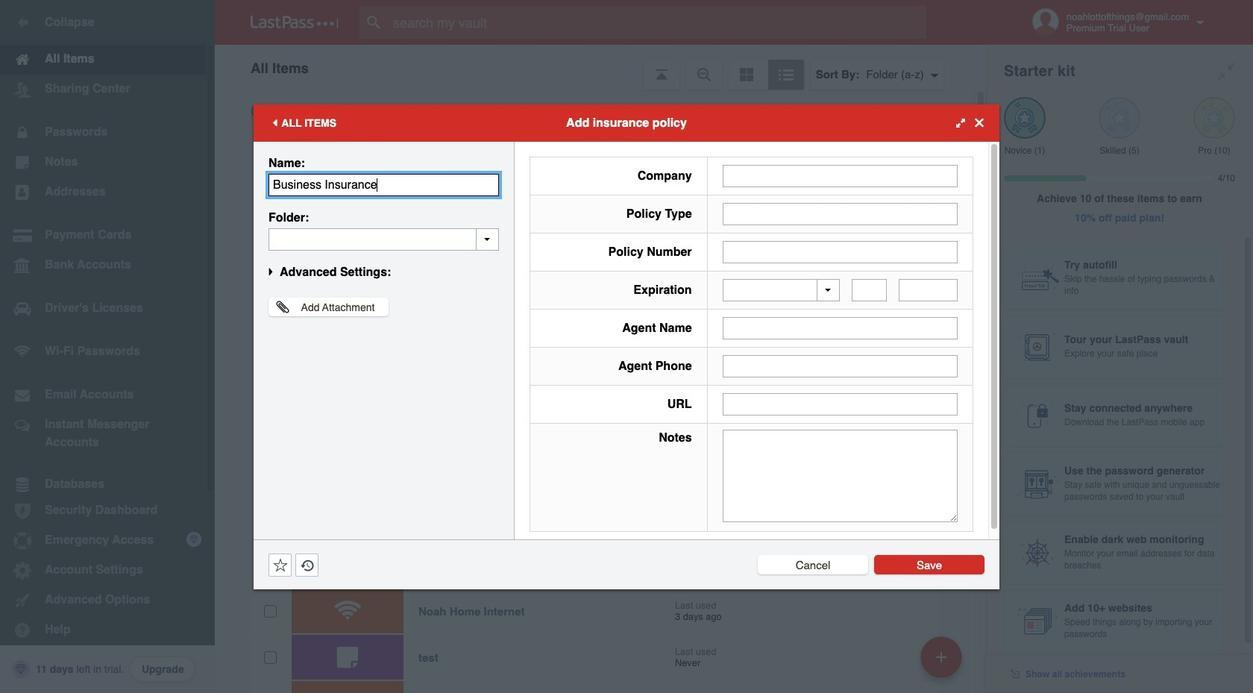 Task type: locate. For each thing, give the bounding box(es) containing it.
new item navigation
[[916, 632, 972, 693]]

new item image
[[936, 652, 947, 662]]

None text field
[[723, 203, 958, 225], [269, 228, 499, 250], [723, 241, 958, 263], [723, 317, 958, 340], [723, 355, 958, 378], [723, 430, 958, 522], [723, 203, 958, 225], [269, 228, 499, 250], [723, 241, 958, 263], [723, 317, 958, 340], [723, 355, 958, 378], [723, 430, 958, 522]]

None text field
[[723, 165, 958, 187], [269, 173, 499, 196], [852, 279, 887, 301], [899, 279, 958, 301], [723, 393, 958, 416], [723, 165, 958, 187], [269, 173, 499, 196], [852, 279, 887, 301], [899, 279, 958, 301], [723, 393, 958, 416]]

search my vault text field
[[360, 6, 956, 39]]

vault options navigation
[[215, 45, 986, 90]]

Search search field
[[360, 6, 956, 39]]

lastpass image
[[251, 16, 339, 29]]

dialog
[[254, 104, 1000, 589]]



Task type: describe. For each thing, give the bounding box(es) containing it.
main navigation navigation
[[0, 0, 215, 693]]



Task type: vqa. For each thing, say whether or not it's contained in the screenshot.
Search search box
yes



